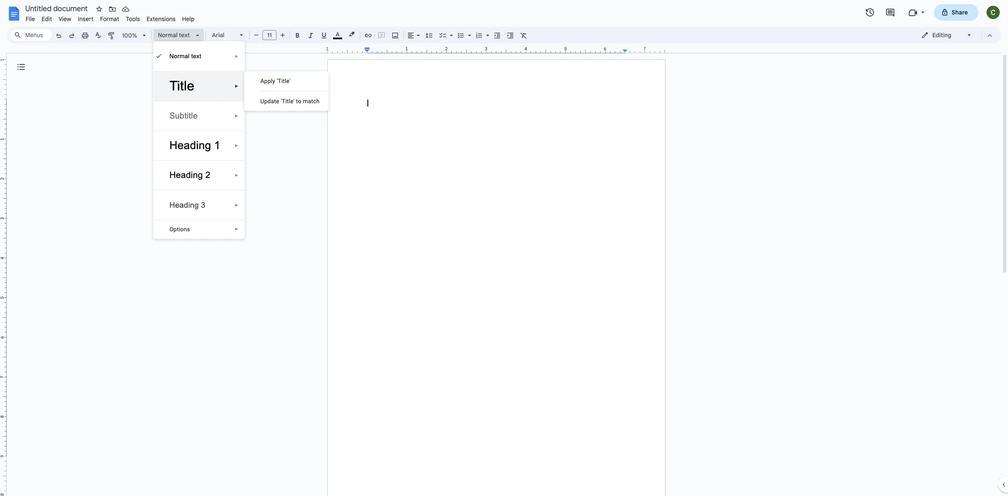 Task type: vqa. For each thing, say whether or not it's contained in the screenshot.
the "Attribute differences to" 'text box'
no



Task type: locate. For each thing, give the bounding box(es) containing it.
'title'
[[277, 78, 291, 84], [281, 98, 295, 105]]

3 heading from the top
[[170, 201, 199, 210]]

text up title
[[191, 53, 202, 60]]

Zoom field
[[119, 29, 150, 42]]

o ptions
[[170, 226, 190, 233]]

u
[[261, 98, 264, 105]]

'title' for pdate
[[281, 98, 295, 105]]

format menu item
[[97, 14, 123, 24]]

menu
[[244, 72, 329, 111]]

0 vertical spatial 1
[[326, 46, 329, 52]]

normal down extensions menu item
[[158, 31, 178, 39]]

'title' left to
[[281, 98, 295, 105]]

2
[[206, 170, 211, 180]]

1
[[326, 46, 329, 52], [214, 139, 221, 152]]

normal inside 'title' list box
[[170, 53, 190, 60]]

text color image
[[333, 29, 342, 39]]

►
[[235, 54, 239, 59], [235, 84, 239, 89], [235, 114, 239, 118], [235, 144, 239, 148], [235, 173, 239, 178], [235, 203, 239, 208], [235, 227, 239, 232]]

0 vertical spatial 'title'
[[277, 78, 291, 84]]

help
[[182, 15, 195, 23]]

insert menu item
[[75, 14, 97, 24]]

normal text down the styles list. normal text selected. option
[[170, 53, 202, 60]]

'title' for pply
[[277, 78, 291, 84]]

'title' right the pply
[[277, 78, 291, 84]]

Rename text field
[[22, 3, 93, 13]]

tools menu item
[[123, 14, 143, 24]]

menu bar
[[22, 11, 198, 24]]

text inside 'title' list box
[[191, 53, 202, 60]]

heading left the 2
[[170, 170, 203, 180]]

insert image image
[[391, 29, 400, 41]]

heading
[[170, 139, 211, 152], [170, 170, 203, 180], [170, 201, 199, 210]]

heading for heading 3
[[170, 201, 199, 210]]

1 vertical spatial normal text
[[170, 53, 202, 60]]

highlight color image
[[347, 29, 357, 39]]

help menu item
[[179, 14, 198, 24]]

1 vertical spatial 1
[[214, 139, 221, 152]]

top margin image
[[0, 60, 6, 102]]

insert
[[78, 15, 94, 23]]

title
[[170, 79, 195, 93]]

text down help menu item
[[179, 31, 190, 39]]

0 horizontal spatial text
[[179, 31, 190, 39]]

text inside the styles list. normal text selected. option
[[179, 31, 190, 39]]

1 inside 'title' list box
[[214, 139, 221, 152]]

title list box
[[153, 41, 245, 239]]

normal text
[[158, 31, 190, 39], [170, 53, 202, 60]]

right margin image
[[623, 47, 665, 53]]

options o element
[[170, 226, 193, 233]]

heading left 3
[[170, 201, 199, 210]]

view
[[59, 15, 71, 23]]

menu containing a
[[244, 72, 329, 111]]

bottom margin image
[[0, 455, 6, 496]]

Menus field
[[10, 29, 52, 41]]

1 horizontal spatial text
[[191, 53, 202, 60]]

file
[[26, 15, 35, 23]]

normal down the styles list. normal text selected. option
[[170, 53, 190, 60]]

1 vertical spatial text
[[191, 53, 202, 60]]

0 horizontal spatial 1
[[214, 139, 221, 152]]

1 vertical spatial 'title'
[[281, 98, 295, 105]]

2 vertical spatial heading
[[170, 201, 199, 210]]

file menu item
[[22, 14, 38, 24]]

menu bar banner
[[0, 0, 1009, 497]]

normal inside option
[[158, 31, 178, 39]]

text
[[179, 31, 190, 39], [191, 53, 202, 60]]

0 vertical spatial heading
[[170, 139, 211, 152]]

1 heading from the top
[[170, 139, 211, 152]]

format
[[100, 15, 119, 23]]

0 vertical spatial normal
[[158, 31, 178, 39]]

normal
[[158, 31, 178, 39], [170, 53, 190, 60]]

pdate
[[264, 98, 279, 105]]

left margin image
[[328, 47, 370, 53]]

1 horizontal spatial 1
[[326, 46, 329, 52]]

0 vertical spatial text
[[179, 31, 190, 39]]

normal text down extensions in the left top of the page
[[158, 31, 190, 39]]

menu bar inside "menu bar" banner
[[22, 11, 198, 24]]

1 vertical spatial heading
[[170, 170, 203, 180]]

arial
[[212, 31, 225, 39]]

heading up heading 2
[[170, 139, 211, 152]]

1 vertical spatial normal
[[170, 53, 190, 60]]

edit
[[42, 15, 52, 23]]

main toolbar
[[51, 0, 531, 390]]

2 heading from the top
[[170, 170, 203, 180]]

menu bar containing file
[[22, 11, 198, 24]]

0 vertical spatial normal text
[[158, 31, 190, 39]]

ptions
[[174, 226, 190, 233]]

normal text inside option
[[158, 31, 190, 39]]



Task type: describe. For each thing, give the bounding box(es) containing it.
Star checkbox
[[93, 3, 105, 15]]

heading 2
[[170, 170, 211, 180]]

Font size field
[[263, 30, 280, 41]]

bulleted list menu image
[[466, 30, 472, 33]]

mode and view toolbar
[[916, 27, 997, 43]]

apply 'title' a element
[[261, 78, 293, 84]]

editing
[[933, 31, 952, 39]]

title application
[[0, 0, 1009, 497]]

menu inside title application
[[244, 72, 329, 111]]

match
[[303, 98, 320, 105]]

5 ► from the top
[[235, 173, 239, 178]]

tools
[[126, 15, 140, 23]]

3 ► from the top
[[235, 114, 239, 118]]

4 ► from the top
[[235, 144, 239, 148]]

heading for heading 2
[[170, 170, 203, 180]]

heading 1
[[170, 139, 221, 152]]

6 ► from the top
[[235, 203, 239, 208]]

u pdate 'title' to match
[[261, 98, 320, 105]]

view menu item
[[55, 14, 75, 24]]

extensions
[[147, 15, 176, 23]]

arial option
[[212, 29, 235, 41]]

o
[[170, 226, 174, 233]]

Zoom text field
[[120, 30, 140, 41]]

Font size text field
[[263, 30, 276, 40]]

extensions menu item
[[143, 14, 179, 24]]

1 ► from the top
[[235, 54, 239, 59]]

styles list. normal text selected. option
[[158, 29, 191, 41]]

7 ► from the top
[[235, 227, 239, 232]]

pply
[[264, 78, 275, 84]]

share
[[952, 9, 969, 16]]

a pply 'title'
[[261, 78, 291, 84]]

a
[[261, 78, 264, 84]]

3
[[201, 201, 206, 210]]

edit menu item
[[38, 14, 55, 24]]

update 'title' to match u element
[[261, 98, 322, 105]]

line & paragraph spacing image
[[425, 29, 434, 41]]

heading 3
[[170, 201, 206, 210]]

checklist menu image
[[448, 30, 453, 33]]

normal text inside 'title' list box
[[170, 53, 202, 60]]

2 ► from the top
[[235, 84, 239, 89]]

share button
[[935, 4, 979, 21]]

to
[[296, 98, 302, 105]]

editing button
[[916, 29, 979, 41]]

subtitle
[[170, 111, 198, 120]]

heading for heading 1
[[170, 139, 211, 152]]



